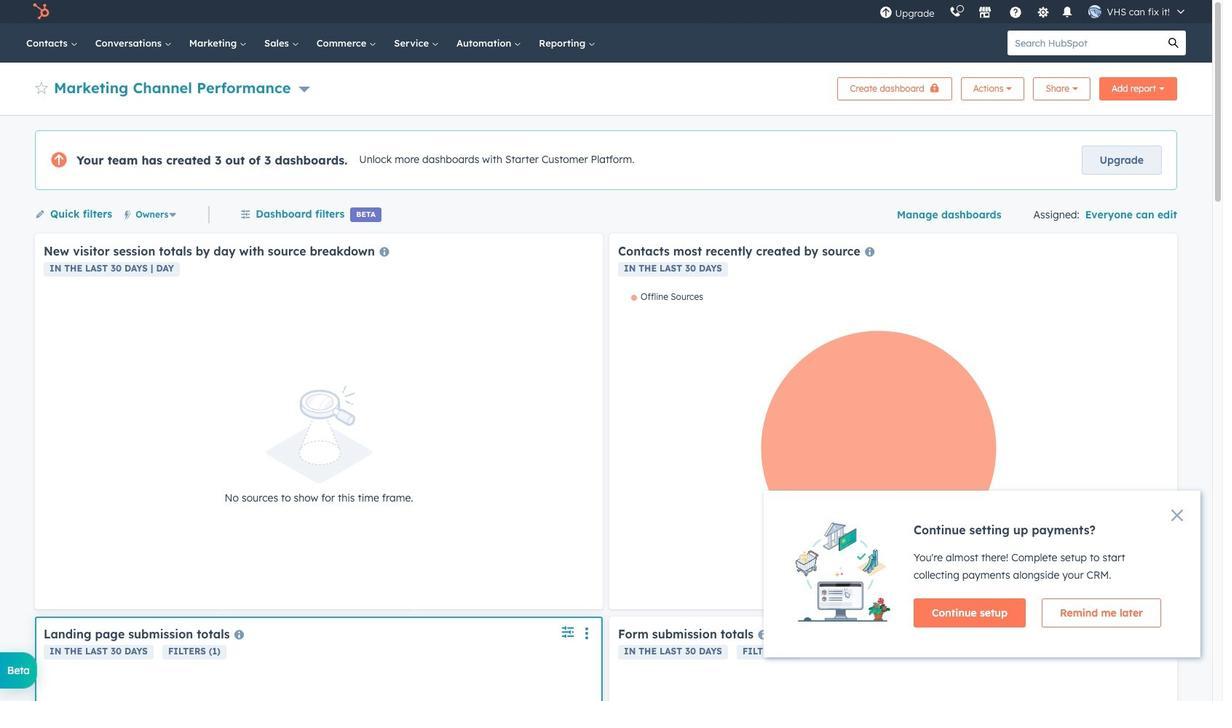 Task type: locate. For each thing, give the bounding box(es) containing it.
banner
[[35, 73, 1177, 100]]

landing page submission totals element
[[35, 617, 603, 701]]

contacts most recently created by source element
[[609, 234, 1177, 609]]

menu
[[872, 0, 1195, 23]]

new visitor session totals by day with source breakdown element
[[35, 234, 603, 609]]

interactive chart image
[[618, 291, 1168, 601]]

marketplaces image
[[978, 7, 991, 20]]



Task type: vqa. For each thing, say whether or not it's contained in the screenshot.
the top this
no



Task type: describe. For each thing, give the bounding box(es) containing it.
toggle series visibility region
[[631, 291, 703, 302]]

Search HubSpot search field
[[1008, 31, 1161, 55]]

report actions image
[[579, 628, 594, 642]]

form submission totals element
[[609, 617, 1177, 701]]

close image
[[1171, 510, 1183, 521]]

ruby anderson image
[[1088, 5, 1101, 18]]



